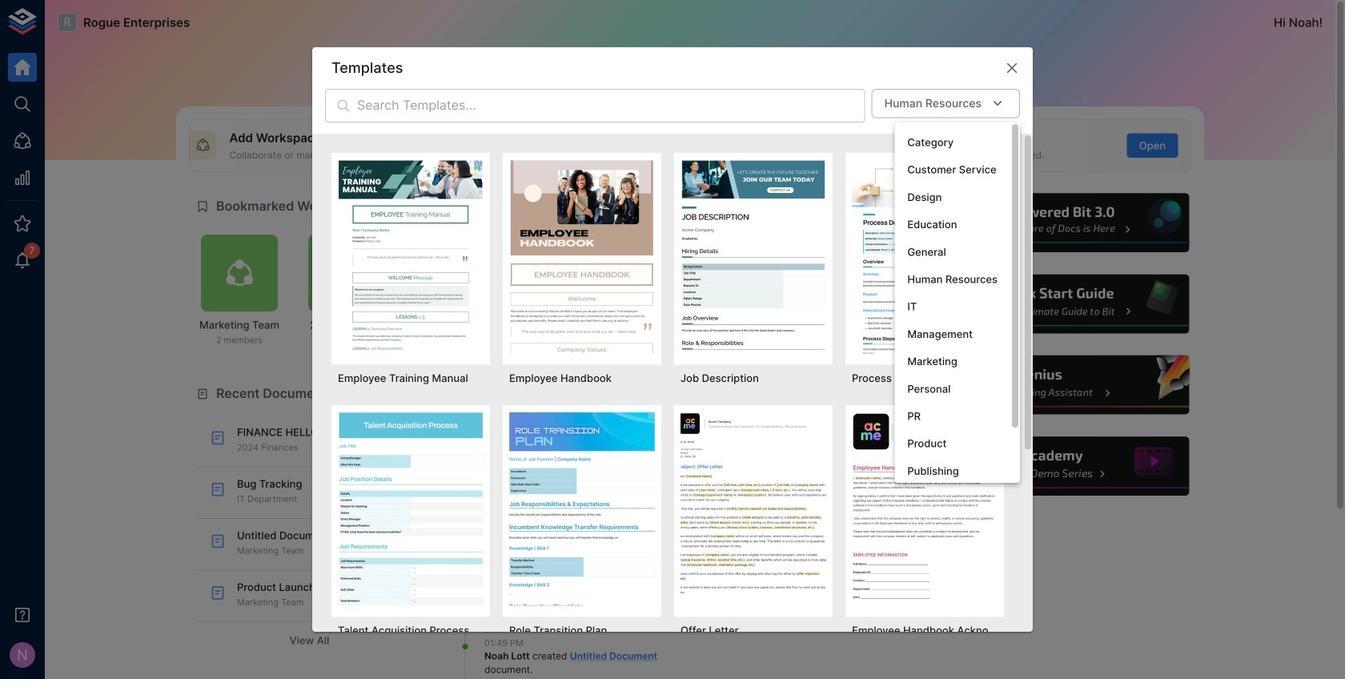 Task type: describe. For each thing, give the bounding box(es) containing it.
employee handbook image
[[509, 159, 655, 354]]

role transition plan image
[[509, 412, 655, 606]]

Search Templates... text field
[[357, 89, 866, 122]]

3 help image from the top
[[951, 353, 1192, 417]]

employee handbook acknowledgement form image
[[852, 412, 998, 606]]

2 help image from the top
[[951, 272, 1192, 336]]

4 help image from the top
[[951, 434, 1192, 498]]

job description image
[[681, 159, 827, 354]]



Task type: vqa. For each thing, say whether or not it's contained in the screenshot.
Process Documentation image
yes



Task type: locate. For each thing, give the bounding box(es) containing it.
dialog
[[312, 47, 1033, 679]]

offer letter image
[[681, 412, 827, 606]]

employee training manual image
[[338, 159, 484, 354]]

1 help image from the top
[[951, 191, 1192, 255]]

talent acquisition process image
[[338, 412, 484, 606]]

process documentation image
[[852, 159, 998, 354]]

help image
[[951, 191, 1192, 255], [951, 272, 1192, 336], [951, 353, 1192, 417], [951, 434, 1192, 498]]



